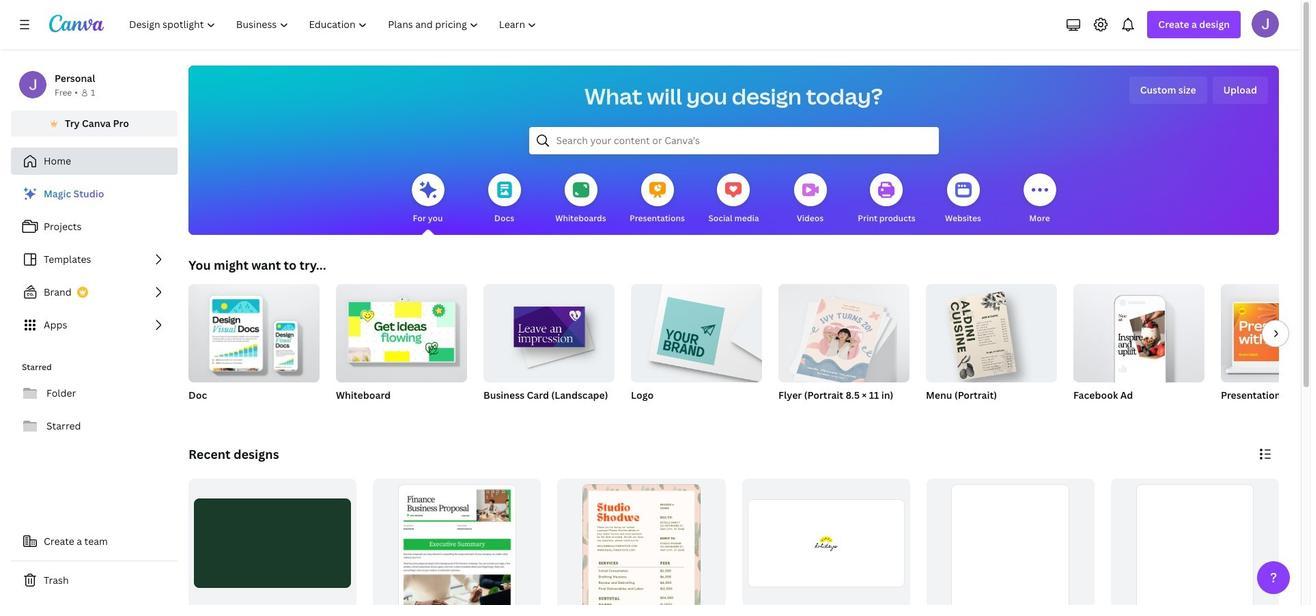 Task type: locate. For each thing, give the bounding box(es) containing it.
top level navigation element
[[120, 11, 549, 38]]

group
[[188, 279, 320, 419], [188, 279, 320, 382], [336, 279, 467, 419], [336, 279, 467, 382], [483, 279, 615, 419], [483, 279, 615, 382], [631, 279, 762, 419], [631, 279, 762, 382], [778, 279, 910, 419], [778, 279, 910, 387], [926, 279, 1057, 419], [926, 279, 1057, 382], [1073, 279, 1205, 419], [1073, 279, 1205, 382], [1221, 284, 1311, 419], [1221, 284, 1311, 382], [188, 479, 357, 605], [373, 479, 541, 605], [557, 479, 726, 605], [742, 479, 910, 605]]

list
[[11, 180, 178, 339]]

None search field
[[529, 127, 939, 154]]



Task type: vqa. For each thing, say whether or not it's contained in the screenshot.
Resumes
no



Task type: describe. For each thing, give the bounding box(es) containing it.
Search search field
[[556, 128, 911, 154]]

jacob simon image
[[1252, 10, 1279, 38]]



